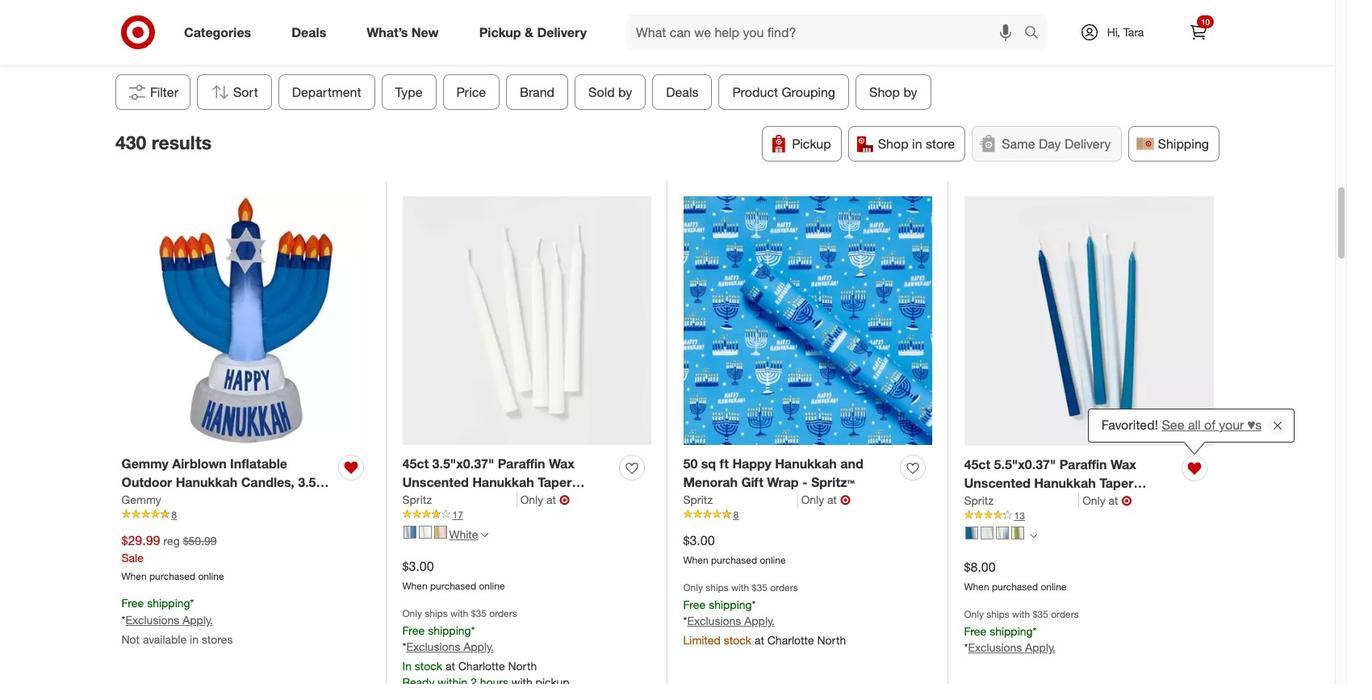 Task type: locate. For each thing, give the bounding box(es) containing it.
shop inside "button"
[[870, 84, 901, 100]]

when inside $8.00 when purchased online
[[965, 580, 990, 592]]

45ct 5.5"x0.37" paraffin wax unscented hanukkah taper candle - spritz™ image
[[965, 197, 1214, 446], [965, 197, 1214, 446]]

wax up '17' link
[[549, 455, 575, 472]]

exclusions
[[126, 613, 180, 627], [688, 614, 742, 628], [407, 640, 461, 654], [969, 641, 1023, 655]]

when up only ships with $35 orders
[[403, 580, 428, 592]]

paraffin up 13 link at the bottom of the page
[[1060, 456, 1108, 472]]

only up 13 link at the bottom of the page
[[1083, 493, 1106, 507]]

1 horizontal spatial stock
[[724, 634, 752, 647]]

0 horizontal spatial paraffin
[[498, 455, 546, 472]]

1 vertical spatial ft
[[320, 474, 329, 490]]

sold
[[589, 84, 615, 100]]

hanukkah down airblown
[[176, 474, 238, 490]]

product grouping
[[733, 84, 836, 100]]

0 horizontal spatial -
[[449, 492, 455, 509]]

1 horizontal spatial wax
[[1111, 456, 1137, 472]]

8 link
[[122, 508, 370, 522], [684, 508, 932, 522]]

purchased inside $8.00 when purchased online
[[993, 580, 1039, 592]]

taper
[[538, 474, 572, 490], [1100, 475, 1134, 491]]

¬
[[560, 492, 570, 508], [841, 492, 851, 508], [1122, 492, 1133, 509]]

spritz™ down and
[[812, 474, 855, 490]]

stock right limited
[[724, 634, 752, 647]]

1 vertical spatial north
[[508, 659, 537, 673]]

1 horizontal spatial taper
[[1100, 475, 1134, 491]]

$3.00 when purchased online
[[684, 532, 786, 566], [403, 558, 505, 592]]

only at ¬ for 45ct 3.5"x0.37" paraffin wax unscented hanukkah taper candle - spritz™
[[521, 492, 570, 508]]

17 link
[[403, 508, 651, 522]]

$3.00 down the menorah
[[684, 532, 715, 548]]

tooltip
[[1088, 409, 1296, 443]]

charlotte
[[768, 634, 815, 647], [459, 659, 505, 673]]

of
[[1205, 417, 1216, 433]]

1 vertical spatial $3.00
[[403, 558, 434, 574]]

orders
[[771, 582, 799, 594], [490, 608, 518, 620], [1052, 609, 1080, 621]]

spritz link up 13
[[965, 492, 1080, 509]]

8 up reg
[[172, 509, 177, 521]]

only up limited
[[684, 582, 703, 594]]

user image by @jerseymamafinds image
[[870, 0, 999, 57], [1007, 0, 1136, 57]]

purchased for 50 sq ft happy hanukkah and menorah gift wrap - spritz™
[[712, 554, 758, 566]]

in left the stores
[[190, 633, 199, 646]]

$3.00 when purchased online down the gift
[[684, 532, 786, 566]]

delivery right &
[[537, 24, 587, 40]]

2 gemmy from the top
[[122, 492, 161, 506]]

1 horizontal spatial paraffin
[[1060, 456, 1108, 472]]

0 horizontal spatial with
[[451, 608, 469, 620]]

taper inside 45ct 5.5"x0.37" paraffin wax unscented hanukkah taper candle - spritz™
[[1100, 475, 1134, 491]]

gemmy inside gemmy airblown inflatable outdoor hanukkah candles, 3.5 ft tall, multicolored
[[122, 455, 169, 472]]

at up '17' link
[[547, 492, 556, 506]]

0 horizontal spatial assorted blues image
[[403, 526, 416, 539]]

1 8 from the left
[[172, 509, 177, 521]]

2 horizontal spatial spritz
[[965, 493, 994, 507]]

gemmy up outdoor
[[122, 455, 169, 472]]

0 horizontal spatial user image by @jerseymamafinds image
[[870, 0, 999, 57]]

free up the not on the bottom of the page
[[122, 596, 144, 610]]

exclusions up available
[[126, 613, 180, 627]]

unscented down "5.5"x0.37""
[[965, 475, 1031, 491]]

what's new link
[[353, 15, 459, 50]]

exclusions inside free shipping * * exclusions apply. not available in stores
[[126, 613, 180, 627]]

exclusions inside only ships with $35 orders free shipping * * exclusions apply. limited stock at  charlotte north
[[688, 614, 742, 628]]

0 vertical spatial ft
[[720, 455, 729, 472]]

1 horizontal spatial deals
[[667, 84, 699, 100]]

when down "$8.00"
[[965, 580, 990, 592]]

$3.00 down multicolor icon
[[403, 558, 434, 574]]

at
[[547, 492, 556, 506], [828, 492, 838, 506], [1109, 493, 1119, 507], [755, 634, 765, 647], [446, 659, 455, 673]]

by up 'shop in store' button
[[904, 84, 918, 100]]

only up '17' link
[[521, 492, 544, 506]]

online up only ships with $35 orders
[[479, 580, 505, 592]]

1 horizontal spatial in
[[913, 136, 923, 152]]

8 link down wrap
[[684, 508, 932, 522]]

orders inside only ships with $35 orders free shipping * * exclusions apply. limited stock at  charlotte north
[[771, 582, 799, 594]]

favorited! see all of your ♥s
[[1102, 417, 1263, 433]]

shipping down $8.00 when purchased online
[[990, 624, 1033, 638]]

8 for wrap
[[734, 509, 739, 521]]

1 horizontal spatial orders
[[771, 582, 799, 594]]

8 link for multicolored
[[122, 508, 370, 522]]

exclusions up in
[[407, 640, 461, 654]]

spritz™ inside 50 sq ft happy hanukkah and menorah gift wrap - spritz™
[[812, 474, 855, 490]]

all
[[1189, 417, 1201, 433]]

45ct
[[403, 455, 429, 472], [965, 456, 991, 472]]

see all of your ♥s link
[[1163, 417, 1263, 433]]

ships up 'free shipping * * exclusions apply.'
[[425, 608, 448, 620]]

only at ¬ for 45ct 5.5"x0.37" paraffin wax unscented hanukkah taper candle - spritz™
[[1083, 492, 1133, 509]]

same day delivery button
[[973, 126, 1122, 161]]

unscented inside 45ct 3.5"x0.37" paraffin wax unscented hanukkah taper candle - spritz™
[[403, 474, 469, 490]]

free up limited
[[684, 597, 706, 611]]

1 horizontal spatial north
[[818, 634, 847, 647]]

when down sale
[[122, 570, 147, 582]]

0 horizontal spatial delivery
[[537, 24, 587, 40]]

2 horizontal spatial spritz link
[[965, 492, 1080, 509]]

45ct 3.5"x0.37" paraffin wax unscented hanukkah taper candle - spritz™
[[403, 455, 575, 509]]

1 horizontal spatial spritz link
[[684, 492, 798, 508]]

0 vertical spatial charlotte
[[768, 634, 815, 647]]

0 vertical spatial deals
[[292, 24, 326, 40]]

1 vertical spatial deals
[[667, 84, 699, 100]]

0 horizontal spatial north
[[508, 659, 537, 673]]

pickup down grouping
[[793, 136, 832, 152]]

user image by @donashaber image
[[321, 0, 450, 57]]

1 horizontal spatial 45ct
[[965, 456, 991, 472]]

- right wrap
[[803, 474, 808, 490]]

2 horizontal spatial spritz™
[[1020, 493, 1064, 509]]

1 horizontal spatial ft
[[720, 455, 729, 472]]

multicolored
[[149, 492, 226, 509]]

inflatable
[[230, 455, 287, 472]]

2 horizontal spatial -
[[1011, 493, 1017, 509]]

hanukkah up 13 link at the bottom of the page
[[1035, 475, 1097, 491]]

pickup
[[479, 24, 521, 40], [793, 136, 832, 152]]

orders for $3.00
[[771, 582, 799, 594]]

unscented for 5.5"x0.37"
[[965, 475, 1031, 491]]

1 horizontal spatial charlotte
[[768, 634, 815, 647]]

in
[[913, 136, 923, 152], [190, 633, 199, 646]]

ships inside only ships with $35 orders free shipping * * exclusions apply. limited stock at  charlotte north
[[706, 582, 729, 594]]

white image inside dropdown button
[[419, 526, 432, 539]]

45ct left "5.5"x0.37""
[[965, 456, 991, 472]]

taper up '17' link
[[538, 474, 572, 490]]

1 horizontal spatial spritz™
[[812, 474, 855, 490]]

delivery inside same day delivery button
[[1065, 136, 1112, 152]]

gemmy for gemmy
[[122, 492, 161, 506]]

2 horizontal spatial orders
[[1052, 609, 1080, 621]]

ships down $8.00 when purchased online
[[987, 609, 1010, 621]]

exclusions apply. link up the in stock at  charlotte north
[[407, 640, 494, 654]]

purchased up only ships with $35 orders
[[430, 580, 477, 592]]

favorited!
[[1102, 417, 1159, 433]]

1 horizontal spatial white image
[[981, 527, 994, 540]]

$3.00 when purchased online for gift
[[684, 532, 786, 566]]

1 vertical spatial shop
[[879, 136, 909, 152]]

shipping down only ships with $35 orders
[[428, 623, 471, 637]]

45ct left 3.5"x0.37"
[[403, 455, 429, 472]]

1 horizontal spatial by
[[904, 84, 918, 100]]

online up only ships with $35 orders free shipping * * exclusions apply. limited stock at  charlotte north
[[760, 554, 786, 566]]

gemmy
[[122, 455, 169, 472], [122, 492, 161, 506]]

0 horizontal spatial 8 link
[[122, 508, 370, 522]]

purchased for 45ct 5.5"x0.37" paraffin wax unscented hanukkah taper candle - spritz™
[[993, 580, 1039, 592]]

2 horizontal spatial ¬
[[1122, 492, 1133, 509]]

only at ¬
[[521, 492, 570, 508], [802, 492, 851, 508], [1083, 492, 1133, 509]]

wax for 45ct 3.5"x0.37" paraffin wax unscented hanukkah taper candle - spritz™
[[549, 455, 575, 472]]

white image for $3.00
[[419, 526, 432, 539]]

2 horizontal spatial $35
[[1033, 609, 1049, 621]]

online down $50.99
[[198, 570, 224, 582]]

by right sold
[[619, 84, 633, 100]]

0 horizontal spatial $35
[[471, 608, 487, 620]]

grouping
[[782, 84, 836, 100]]

taper inside 45ct 3.5"x0.37" paraffin wax unscented hanukkah taper candle - spritz™
[[538, 474, 572, 490]]

ships up limited
[[706, 582, 729, 594]]

50 sq ft happy hanukkah and menorah gift wrap - spritz™ image
[[684, 197, 932, 445], [684, 197, 932, 445]]

shipping
[[1159, 136, 1210, 152]]

when
[[684, 554, 709, 566], [122, 570, 147, 582], [403, 580, 428, 592], [965, 580, 990, 592]]

tooltip containing favorited!
[[1088, 409, 1296, 443]]

- up white dropdown button
[[449, 492, 455, 509]]

1 horizontal spatial pickup
[[793, 136, 832, 152]]

candle up multicolor icon
[[403, 492, 446, 509]]

0 horizontal spatial deals
[[292, 24, 326, 40]]

1 horizontal spatial with
[[732, 582, 750, 594]]

user image by @leilasvitrine image
[[595, 0, 724, 57]]

0 horizontal spatial 45ct
[[403, 455, 429, 472]]

assorted blues image for 45ct 3.5"x0.37" paraffin wax unscented hanukkah taper candle - spritz™
[[403, 526, 416, 539]]

shipping up limited
[[709, 597, 752, 611]]

at down 50 sq ft happy hanukkah and menorah gift wrap - spritz™ link
[[828, 492, 838, 506]]

in inside free shipping * * exclusions apply. not available in stores
[[190, 633, 199, 646]]

apply. inside 'free shipping * * exclusions apply.'
[[464, 640, 494, 654]]

ft
[[720, 455, 729, 472], [320, 474, 329, 490]]

deals up department
[[292, 24, 326, 40]]

45ct 3.5"x0.37" paraffin wax unscented hanukkah taper candle - spritz™ image
[[403, 197, 651, 445], [403, 197, 651, 445]]

shop in store button
[[849, 126, 966, 161]]

orders inside only ships with $35 orders free shipping * * exclusions apply.
[[1052, 609, 1080, 621]]

- up multicolor image
[[1011, 493, 1017, 509]]

paraffin up '17' link
[[498, 455, 546, 472]]

store
[[926, 136, 956, 152]]

gemmy airblown inflatable outdoor hanukkah candles, 3.5 ft tall, multicolored
[[122, 455, 329, 509]]

when down the menorah
[[684, 554, 709, 566]]

spritz link for sq
[[684, 492, 798, 508]]

outdoor
[[122, 474, 172, 490]]

1 horizontal spatial $3.00 when purchased online
[[684, 532, 786, 566]]

2 by from the left
[[904, 84, 918, 100]]

spritz™ for 45ct 3.5"x0.37" paraffin wax unscented hanukkah taper candle - spritz™
[[458, 492, 502, 509]]

white image left blue | silver image
[[981, 527, 994, 540]]

stock
[[724, 634, 752, 647], [415, 659, 443, 673]]

*
[[190, 596, 194, 610], [752, 597, 756, 611], [122, 613, 126, 627], [684, 614, 688, 628], [471, 623, 475, 637], [1033, 624, 1037, 638], [403, 640, 407, 654], [965, 641, 969, 655]]

purchased inside "$29.99 reg $50.99 sale when purchased online"
[[149, 570, 196, 582]]

white image
[[419, 526, 432, 539], [981, 527, 994, 540]]

exclusions down $8.00 when purchased online
[[969, 641, 1023, 655]]

1 gemmy from the top
[[122, 455, 169, 472]]

0 vertical spatial gemmy
[[122, 455, 169, 472]]

50
[[684, 455, 698, 472]]

hanukkah up '17' link
[[473, 474, 535, 490]]

delivery for pickup & delivery
[[537, 24, 587, 40]]

1 by from the left
[[619, 84, 633, 100]]

categories
[[184, 24, 251, 40]]

spritz™ inside 45ct 5.5"x0.37" paraffin wax unscented hanukkah taper candle - spritz™
[[1020, 493, 1064, 509]]

1 horizontal spatial 8
[[734, 509, 739, 521]]

paraffin for 3.5"x0.37"
[[498, 455, 546, 472]]

0 horizontal spatial candle
[[403, 492, 446, 509]]

1 vertical spatial stock
[[415, 659, 443, 673]]

purchased down reg
[[149, 570, 196, 582]]

brand
[[520, 84, 555, 100]]

spritz™ up all colors - white selected element
[[458, 492, 502, 509]]

stock right in
[[415, 659, 443, 673]]

candle inside 45ct 5.5"x0.37" paraffin wax unscented hanukkah taper candle - spritz™
[[965, 493, 1008, 509]]

13 link
[[965, 509, 1214, 523]]

delivery right day
[[1065, 136, 1112, 152]]

$3.00 when purchased online up only ships with $35 orders
[[403, 558, 505, 592]]

hi, tara
[[1108, 25, 1145, 39]]

online inside $8.00 when purchased online
[[1041, 580, 1067, 592]]

deals inside button
[[667, 84, 699, 100]]

spritz for 45ct 3.5"x0.37" paraffin wax unscented hanukkah taper candle - spritz™
[[403, 492, 432, 506]]

2 horizontal spatial with
[[1013, 609, 1031, 621]]

2 8 link from the left
[[684, 508, 932, 522]]

unscented down 3.5"x0.37"
[[403, 474, 469, 490]]

1 vertical spatial delivery
[[1065, 136, 1112, 152]]

assorted blues image left blue | silver image
[[966, 527, 978, 540]]

- inside 45ct 3.5"x0.37" paraffin wax unscented hanukkah taper candle - spritz™
[[449, 492, 455, 509]]

1 vertical spatial gemmy
[[122, 492, 161, 506]]

only down "$8.00"
[[965, 609, 984, 621]]

0 horizontal spatial only at ¬
[[521, 492, 570, 508]]

shop inside button
[[879, 136, 909, 152]]

spritz™ up all colors element at the right bottom of page
[[1020, 493, 1064, 509]]

1 8 link from the left
[[122, 508, 370, 522]]

0 horizontal spatial 8
[[172, 509, 177, 521]]

sold by button
[[575, 74, 646, 110]]

0 vertical spatial shop
[[870, 84, 901, 100]]

gemmy airblown inflatable outdoor hanukkah candles, 3.5 ft tall, multicolored link
[[122, 455, 332, 509]]

spritz™ inside 45ct 3.5"x0.37" paraffin wax unscented hanukkah taper candle - spritz™
[[458, 492, 502, 509]]

gemmy down outdoor
[[122, 492, 161, 506]]

paraffin inside 45ct 5.5"x0.37" paraffin wax unscented hanukkah taper candle - spritz™
[[1060, 456, 1108, 472]]

paraffin inside 45ct 3.5"x0.37" paraffin wax unscented hanukkah taper candle - spritz™
[[498, 455, 546, 472]]

assorted blues image
[[403, 526, 416, 539], [966, 527, 978, 540]]

categories link
[[170, 15, 272, 50]]

deals down user image by @leilasvitrine
[[667, 84, 699, 100]]

0 horizontal spatial $3.00 when purchased online
[[403, 558, 505, 592]]

free down "$8.00"
[[965, 624, 987, 638]]

pickup for pickup
[[793, 136, 832, 152]]

wax down favorited!
[[1111, 456, 1137, 472]]

8
[[172, 509, 177, 521], [734, 509, 739, 521]]

1 horizontal spatial unscented
[[965, 475, 1031, 491]]

purchased
[[712, 554, 758, 566], [149, 570, 196, 582], [430, 580, 477, 592], [993, 580, 1039, 592]]

$3.00 for 45ct 3.5"x0.37" paraffin wax unscented hanukkah taper candle - spritz™
[[403, 558, 434, 574]]

in left store
[[913, 136, 923, 152]]

wax inside 45ct 3.5"x0.37" paraffin wax unscented hanukkah taper candle - spritz™
[[549, 455, 575, 472]]

0 horizontal spatial spritz
[[403, 492, 432, 506]]

1 horizontal spatial ¬
[[841, 492, 851, 508]]

shipping inside free shipping * * exclusions apply. not available in stores
[[147, 596, 190, 610]]

taper up 13 link at the bottom of the page
[[1100, 475, 1134, 491]]

unscented inside 45ct 5.5"x0.37" paraffin wax unscented hanukkah taper candle - spritz™
[[965, 475, 1031, 491]]

2 horizontal spatial only at ¬
[[1083, 492, 1133, 509]]

free up in
[[403, 623, 425, 637]]

limited
[[684, 634, 721, 647]]

1 horizontal spatial 8 link
[[684, 508, 932, 522]]

8 link down candles,
[[122, 508, 370, 522]]

candle
[[403, 492, 446, 509], [965, 493, 1008, 509]]

ships inside only ships with $35 orders free shipping * * exclusions apply.
[[987, 609, 1010, 621]]

0 horizontal spatial $3.00
[[403, 558, 434, 574]]

shop by
[[870, 84, 918, 100]]

ft inside 50 sq ft happy hanukkah and menorah gift wrap - spritz™
[[720, 455, 729, 472]]

hanukkah up wrap
[[776, 455, 837, 472]]

hanukkah inside 45ct 3.5"x0.37" paraffin wax unscented hanukkah taper candle - spritz™
[[473, 474, 535, 490]]

0 horizontal spatial white image
[[419, 526, 432, 539]]

$35 inside only ships with $35 orders free shipping * * exclusions apply. limited stock at  charlotte north
[[752, 582, 768, 594]]

0 horizontal spatial spritz™
[[458, 492, 502, 509]]

gemmy airblown inflatable outdoor hanukkah candles, 3.5 ft tall, multicolored image
[[122, 197, 370, 445], [122, 197, 370, 445]]

candles,
[[241, 474, 295, 490]]

1 user image by @jerseymamafinds image from the left
[[870, 0, 999, 57]]

only inside only ships with $35 orders free shipping * * exclusions apply. limited stock at  charlotte north
[[684, 582, 703, 594]]

white image left multicolor icon
[[419, 526, 432, 539]]

delivery for same day delivery
[[1065, 136, 1112, 152]]

with inside only ships with $35 orders free shipping * * exclusions apply. limited stock at  charlotte north
[[732, 582, 750, 594]]

$3.00
[[684, 532, 715, 548], [403, 558, 434, 574]]

- for 45ct 3.5"x0.37" paraffin wax unscented hanukkah taper candle - spritz™
[[449, 492, 455, 509]]

white
[[449, 527, 478, 541]]

1 horizontal spatial $3.00
[[684, 532, 715, 548]]

1 vertical spatial pickup
[[793, 136, 832, 152]]

type button
[[382, 74, 437, 110]]

0 vertical spatial stock
[[724, 634, 752, 647]]

unscented
[[403, 474, 469, 490], [965, 475, 1031, 491]]

exclusions up limited
[[688, 614, 742, 628]]

what's
[[367, 24, 408, 40]]

45ct for 45ct 5.5"x0.37" paraffin wax unscented hanukkah taper candle - spritz™
[[965, 456, 991, 472]]

assorted blues image left multicolor icon
[[403, 526, 416, 539]]

2 horizontal spatial ships
[[987, 609, 1010, 621]]

0 horizontal spatial charlotte
[[459, 659, 505, 673]]

purchased up only ships with $35 orders free shipping * * exclusions apply. limited stock at  charlotte north
[[712, 554, 758, 566]]

purchased for 45ct 3.5"x0.37" paraffin wax unscented hanukkah taper candle - spritz™
[[430, 580, 477, 592]]

$35 inside only ships with $35 orders free shipping * * exclusions apply.
[[1033, 609, 1049, 621]]

shop left store
[[879, 136, 909, 152]]

at right limited
[[755, 634, 765, 647]]

0 horizontal spatial pickup
[[479, 24, 521, 40]]

0 horizontal spatial in
[[190, 633, 199, 646]]

delivery
[[537, 24, 587, 40], [1065, 136, 1112, 152]]

by for shop by
[[904, 84, 918, 100]]

1 horizontal spatial ships
[[706, 582, 729, 594]]

blue | silver image
[[996, 527, 1009, 540]]

0 vertical spatial $3.00
[[684, 532, 715, 548]]

0 vertical spatial delivery
[[537, 24, 587, 40]]

0 vertical spatial in
[[913, 136, 923, 152]]

wax
[[549, 455, 575, 472], [1111, 456, 1137, 472]]

ft right 3.5
[[320, 474, 329, 490]]

0 horizontal spatial taper
[[538, 474, 572, 490]]

spritz for 45ct 5.5"x0.37" paraffin wax unscented hanukkah taper candle - spritz™
[[965, 493, 994, 507]]

45ct 5.5"x0.37" paraffin wax unscented hanukkah taper candle - spritz™
[[965, 456, 1137, 509]]

0 horizontal spatial ft
[[320, 474, 329, 490]]

at down 'free shipping * * exclusions apply.'
[[446, 659, 455, 673]]

wax for 45ct 5.5"x0.37" paraffin wax unscented hanukkah taper candle - spritz™
[[1111, 456, 1137, 472]]

shipping up available
[[147, 596, 190, 610]]

with
[[732, 582, 750, 594], [451, 608, 469, 620], [1013, 609, 1031, 621]]

45ct inside 45ct 5.5"x0.37" paraffin wax unscented hanukkah taper candle - spritz™
[[965, 456, 991, 472]]

pickup left &
[[479, 24, 521, 40]]

1 horizontal spatial -
[[803, 474, 808, 490]]

$35 for $3.00
[[752, 582, 768, 594]]

spritz link
[[403, 492, 517, 508], [684, 492, 798, 508], [965, 492, 1080, 509]]

hanukkah inside gemmy airblown inflatable outdoor hanukkah candles, 3.5 ft tall, multicolored
[[176, 474, 238, 490]]

candle inside 45ct 3.5"x0.37" paraffin wax unscented hanukkah taper candle - spritz™
[[403, 492, 446, 509]]

0 horizontal spatial by
[[619, 84, 633, 100]]

filter button
[[115, 74, 191, 110]]

shop up 'shop in store' button
[[870, 84, 901, 100]]

0 horizontal spatial wax
[[549, 455, 575, 472]]

ft right sq
[[720, 455, 729, 472]]

1 horizontal spatial delivery
[[1065, 136, 1112, 152]]

3.5
[[298, 474, 316, 490]]

- inside 45ct 5.5"x0.37" paraffin wax unscented hanukkah taper candle - spritz™
[[1011, 493, 1017, 509]]

1 horizontal spatial assorted blues image
[[966, 527, 978, 540]]

only up 'free shipping * * exclusions apply.'
[[403, 608, 422, 620]]

1 horizontal spatial candle
[[965, 493, 1008, 509]]

2 8 from the left
[[734, 509, 739, 521]]

pickup for pickup & delivery
[[479, 24, 521, 40]]

0 vertical spatial north
[[818, 634, 847, 647]]

1 horizontal spatial spritz
[[684, 492, 713, 506]]

0 horizontal spatial unscented
[[403, 474, 469, 490]]

1 vertical spatial in
[[190, 633, 199, 646]]

at up 13 link at the bottom of the page
[[1109, 493, 1119, 507]]

paraffin
[[498, 455, 546, 472], [1060, 456, 1108, 472]]

8 down the menorah
[[734, 509, 739, 521]]

north
[[818, 634, 847, 647], [508, 659, 537, 673]]

45ct inside 45ct 3.5"x0.37" paraffin wax unscented hanukkah taper candle - spritz™
[[403, 455, 429, 472]]

1 horizontal spatial user image by @jerseymamafinds image
[[1007, 0, 1136, 57]]

candle up blue | silver image
[[965, 493, 1008, 509]]

delivery inside pickup & delivery link
[[537, 24, 587, 40]]

only ships with $35 orders free shipping * * exclusions apply. limited stock at  charlotte north
[[684, 582, 847, 647]]

2 user image by @jerseymamafinds image from the left
[[1007, 0, 1136, 57]]

$35 for $8.00
[[1033, 609, 1049, 621]]

pickup inside button
[[793, 136, 832, 152]]

purchased down "$8.00"
[[993, 580, 1039, 592]]

with inside only ships with $35 orders free shipping * * exclusions apply.
[[1013, 609, 1031, 621]]

1 horizontal spatial $35
[[752, 582, 768, 594]]

0 horizontal spatial ¬
[[560, 492, 570, 508]]

menorah
[[684, 474, 738, 490]]

wax inside 45ct 5.5"x0.37" paraffin wax unscented hanukkah taper candle - spritz™
[[1111, 456, 1137, 472]]

spritz link down the gift
[[684, 492, 798, 508]]

stock inside only ships with $35 orders free shipping * * exclusions apply. limited stock at  charlotte north
[[724, 634, 752, 647]]

spritz link for 3.5"x0.37"
[[403, 492, 517, 508]]

5.5"x0.37"
[[995, 456, 1057, 472]]

north inside only ships with $35 orders free shipping * * exclusions apply. limited stock at  charlotte north
[[818, 634, 847, 647]]

exclusions apply. link up limited
[[688, 614, 775, 628]]

hi,
[[1108, 25, 1121, 39]]

spritz link up 17 at the bottom of the page
[[403, 492, 517, 508]]

0 vertical spatial pickup
[[479, 24, 521, 40]]

when inside "$29.99 reg $50.99 sale when purchased online"
[[122, 570, 147, 582]]

0 horizontal spatial spritz link
[[403, 492, 517, 508]]

online up only ships with $35 orders free shipping * * exclusions apply.
[[1041, 580, 1067, 592]]

1 horizontal spatial only at ¬
[[802, 492, 851, 508]]

taper for 45ct 5.5"x0.37" paraffin wax unscented hanukkah taper candle - spritz™
[[1100, 475, 1134, 491]]



Task type: vqa. For each thing, say whether or not it's contained in the screenshot.
the left over
no



Task type: describe. For each thing, give the bounding box(es) containing it.
¬ for 50 sq ft happy hanukkah and menorah gift wrap - spritz™
[[841, 492, 851, 508]]

apply. inside free shipping * * exclusions apply. not available in stores
[[183, 613, 213, 627]]

gemmy link
[[122, 492, 161, 508]]

stores
[[202, 633, 233, 646]]

candle for 45ct 3.5"x0.37" paraffin wax unscented hanukkah taper candle - spritz™
[[403, 492, 446, 509]]

$3.00 when purchased online for candle
[[403, 558, 505, 592]]

at for 50 sq ft happy hanukkah and menorah gift wrap - spritz™
[[828, 492, 838, 506]]

pickup button
[[763, 126, 842, 161]]

wrap
[[767, 474, 799, 490]]

results
[[152, 130, 212, 153]]

online for 45ct 5.5"x0.37" paraffin wax unscented hanukkah taper candle - spritz™
[[1041, 580, 1067, 592]]

8 for tall,
[[172, 509, 177, 521]]

deals link
[[278, 15, 347, 50]]

$8.00 when purchased online
[[965, 559, 1067, 592]]

$3.00 for 50 sq ft happy hanukkah and menorah gift wrap - spritz™
[[684, 532, 715, 548]]

price button
[[443, 74, 500, 110]]

online inside "$29.99 reg $50.99 sale when purchased online"
[[198, 570, 224, 582]]

only inside only ships with $35 orders free shipping * * exclusions apply.
[[965, 609, 984, 621]]

multicolor image
[[1012, 527, 1024, 540]]

product
[[733, 84, 779, 100]]

free shipping * * exclusions apply.
[[403, 623, 494, 654]]

sq
[[702, 455, 716, 472]]

45ct for 45ct 3.5"x0.37" paraffin wax unscented hanukkah taper candle - spritz™
[[403, 455, 429, 472]]

sort
[[233, 84, 258, 100]]

ft inside gemmy airblown inflatable outdoor hanukkah candles, 3.5 ft tall, multicolored
[[320, 474, 329, 490]]

filter
[[150, 84, 179, 100]]

gemmy for gemmy airblown inflatable outdoor hanukkah candles, 3.5 ft tall, multicolored
[[122, 455, 169, 472]]

assorted blues image for 45ct 5.5"x0.37" paraffin wax unscented hanukkah taper candle - spritz™
[[966, 527, 978, 540]]

shop in store
[[879, 136, 956, 152]]

10 link
[[1182, 15, 1217, 50]]

8 link for -
[[684, 508, 932, 522]]

¬ for 45ct 5.5"x0.37" paraffin wax unscented hanukkah taper candle - spritz™
[[1122, 492, 1133, 509]]

type
[[395, 84, 423, 100]]

in stock at  charlotte north
[[403, 659, 537, 673]]

what's new
[[367, 24, 439, 40]]

exclusions inside only ships with $35 orders free shipping * * exclusions apply.
[[969, 641, 1023, 655]]

white button
[[396, 522, 496, 547]]

user image by @leslierott image
[[458, 0, 587, 57]]

all colors - white selected image
[[482, 532, 489, 539]]

¬ for 45ct 3.5"x0.37" paraffin wax unscented hanukkah taper candle - spritz™
[[560, 492, 570, 508]]

brand button
[[507, 74, 569, 110]]

white image for $8.00
[[981, 527, 994, 540]]

spritz for 50 sq ft happy hanukkah and menorah gift wrap - spritz™
[[684, 492, 713, 506]]

shop by button
[[856, 74, 932, 110]]

see
[[1163, 417, 1185, 433]]

45ct 5.5"x0.37" paraffin wax unscented hanukkah taper candle - spritz™ link
[[965, 455, 1176, 509]]

only ships with $35 orders
[[403, 608, 518, 620]]

search button
[[1018, 15, 1056, 53]]

user image by @lorrainehazel image
[[183, 0, 313, 57]]

tara
[[1124, 25, 1145, 39]]

shipping inside 'free shipping * * exclusions apply.'
[[428, 623, 471, 637]]

45ct 3.5"x0.37" paraffin wax unscented hanukkah taper candle - spritz™ link
[[403, 455, 613, 509]]

sold by
[[589, 84, 633, 100]]

exclusions inside 'free shipping * * exclusions apply.'
[[407, 640, 461, 654]]

when for 45ct 5.5"x0.37" paraffin wax unscented hanukkah taper candle - spritz™
[[965, 580, 990, 592]]

when for 45ct 3.5"x0.37" paraffin wax unscented hanukkah taper candle - spritz™
[[403, 580, 428, 592]]

sale
[[122, 550, 144, 564]]

in inside button
[[913, 136, 923, 152]]

only at ¬ for 50 sq ft happy hanukkah and menorah gift wrap - spritz™
[[802, 492, 851, 508]]

product grouping button
[[719, 74, 850, 110]]

hanukkah inside 50 sq ft happy hanukkah and menorah gift wrap - spritz™
[[776, 455, 837, 472]]

department button
[[279, 74, 375, 110]]

unscented for 3.5"x0.37"
[[403, 474, 469, 490]]

hanukkah inside 45ct 5.5"x0.37" paraffin wax unscented hanukkah taper candle - spritz™
[[1035, 475, 1097, 491]]

17
[[453, 509, 463, 521]]

happy
[[733, 455, 772, 472]]

$29.99 reg $50.99 sale when purchased online
[[122, 532, 224, 582]]

deals for "deals" button on the top of page
[[667, 84, 699, 100]]

apply. inside only ships with $35 orders free shipping * * exclusions apply. limited stock at  charlotte north
[[745, 614, 775, 628]]

airblown
[[172, 455, 227, 472]]

shipping inside only ships with $35 orders free shipping * * exclusions apply. limited stock at  charlotte north
[[709, 597, 752, 611]]

apply. inside only ships with $35 orders free shipping * * exclusions apply.
[[1026, 641, 1056, 655]]

when for 50 sq ft happy hanukkah and menorah gift wrap - spritz™
[[684, 554, 709, 566]]

tall,
[[122, 492, 145, 509]]

1 vertical spatial charlotte
[[459, 659, 505, 673]]

pickup & delivery link
[[466, 15, 607, 50]]

exclusions apply. link up available
[[126, 613, 213, 627]]

free inside 'free shipping * * exclusions apply.'
[[403, 623, 425, 637]]

free inside only ships with $35 orders free shipping * * exclusions apply.
[[965, 624, 987, 638]]

user image by @barbarakimmelwrites image
[[733, 0, 862, 57]]

shop for shop by
[[870, 84, 901, 100]]

online for 50 sq ft happy hanukkah and menorah gift wrap - spritz™
[[760, 554, 786, 566]]

gift
[[742, 474, 764, 490]]

ships for $8.00
[[987, 609, 1010, 621]]

- inside 50 sq ft happy hanukkah and menorah gift wrap - spritz™
[[803, 474, 808, 490]]

new
[[412, 24, 439, 40]]

all colors element
[[1030, 530, 1037, 540]]

430 results
[[115, 130, 212, 153]]

♥s
[[1249, 417, 1263, 433]]

orders for $8.00
[[1052, 609, 1080, 621]]

taper for 45ct 3.5"x0.37" paraffin wax unscented hanukkah taper candle - spritz™
[[538, 474, 572, 490]]

all colors - white selected element
[[482, 530, 489, 539]]

search
[[1018, 26, 1056, 42]]

spritz link for 5.5"x0.37"
[[965, 492, 1080, 509]]

online for 45ct 3.5"x0.37" paraffin wax unscented hanukkah taper candle - spritz™
[[479, 580, 505, 592]]

only ships with $35 orders free shipping * * exclusions apply.
[[965, 609, 1080, 655]]

free inside only ships with $35 orders free shipping * * exclusions apply. limited stock at  charlotte north
[[684, 597, 706, 611]]

spritz™ for 45ct 5.5"x0.37" paraffin wax unscented hanukkah taper candle - spritz™
[[1020, 493, 1064, 509]]

deals for deals link
[[292, 24, 326, 40]]

exclusions apply. link down $8.00 when purchased online
[[969, 641, 1056, 655]]

in
[[403, 659, 412, 673]]

3.5"x0.37"
[[433, 455, 495, 472]]

free shipping * * exclusions apply. not available in stores
[[122, 596, 233, 646]]

user image by @shebrewinthecity image
[[1144, 0, 1274, 57]]

by for sold by
[[619, 84, 633, 100]]

- for 45ct 5.5"x0.37" paraffin wax unscented hanukkah taper candle - spritz™
[[1011, 493, 1017, 509]]

ships for $3.00
[[706, 582, 729, 594]]

50 sq ft happy hanukkah and menorah gift wrap - spritz™ link
[[684, 455, 894, 492]]

10
[[1202, 17, 1211, 27]]

0 horizontal spatial stock
[[415, 659, 443, 673]]

price
[[457, 84, 486, 100]]

What can we help you find? suggestions appear below search field
[[627, 15, 1029, 50]]

$50.99
[[183, 534, 217, 547]]

with for $8.00
[[1013, 609, 1031, 621]]

shop for shop in store
[[879, 136, 909, 152]]

department
[[292, 84, 362, 100]]

pickup & delivery
[[479, 24, 587, 40]]

charlotte inside only ships with $35 orders free shipping * * exclusions apply. limited stock at  charlotte north
[[768, 634, 815, 647]]

50 sq ft happy hanukkah and menorah gift wrap - spritz™
[[684, 455, 864, 490]]

430
[[115, 130, 146, 153]]

0 horizontal spatial ships
[[425, 608, 448, 620]]

same day delivery
[[1002, 136, 1112, 152]]

&
[[525, 24, 534, 40]]

at for 45ct 5.5"x0.37" paraffin wax unscented hanukkah taper candle - spritz™
[[1109, 493, 1119, 507]]

reg
[[163, 534, 180, 547]]

0 horizontal spatial orders
[[490, 608, 518, 620]]

day
[[1039, 136, 1062, 152]]

at for 45ct 3.5"x0.37" paraffin wax unscented hanukkah taper candle - spritz™
[[547, 492, 556, 506]]

paraffin for 5.5"x0.37"
[[1060, 456, 1108, 472]]

13
[[1015, 509, 1026, 521]]

with for $3.00
[[732, 582, 750, 594]]

$29.99
[[122, 532, 160, 548]]

deals button
[[653, 74, 713, 110]]

free inside free shipping * * exclusions apply. not available in stores
[[122, 596, 144, 610]]

all colors image
[[1030, 532, 1037, 540]]

not
[[122, 633, 140, 646]]

$8.00
[[965, 559, 996, 575]]

and
[[841, 455, 864, 472]]

shipping inside only ships with $35 orders free shipping * * exclusions apply.
[[990, 624, 1033, 638]]

multicolor image
[[434, 526, 447, 539]]

available
[[143, 633, 187, 646]]

at inside only ships with $35 orders free shipping * * exclusions apply. limited stock at  charlotte north
[[755, 634, 765, 647]]

sort button
[[197, 74, 272, 110]]

only down 50 sq ft happy hanukkah and menorah gift wrap - spritz™ link
[[802, 492, 825, 506]]

same
[[1002, 136, 1036, 152]]

your
[[1220, 417, 1245, 433]]

candle for 45ct 5.5"x0.37" paraffin wax unscented hanukkah taper candle - spritz™
[[965, 493, 1008, 509]]



